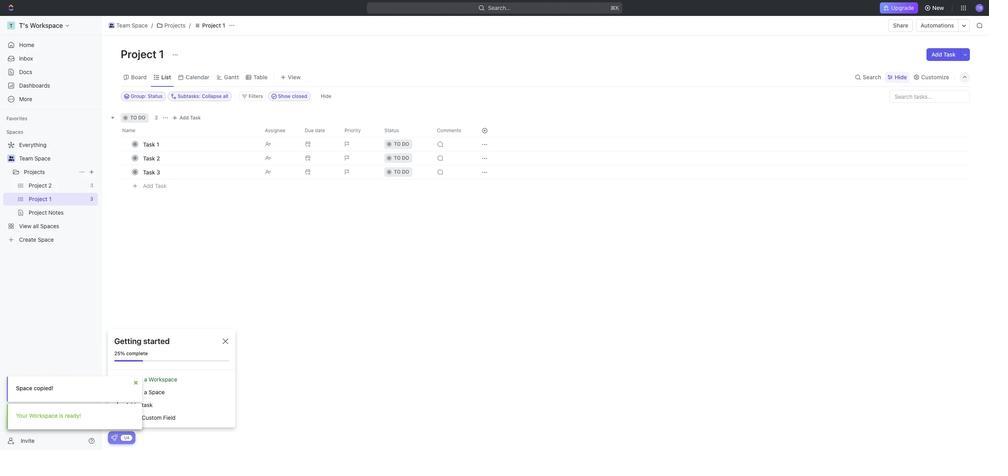 Task type: vqa. For each thing, say whether or not it's contained in the screenshot.
the bottom team space, , element
no



Task type: describe. For each thing, give the bounding box(es) containing it.
list
[[161, 74, 171, 80]]

2 vertical spatial add task
[[143, 182, 167, 189]]

gantt
[[224, 74, 239, 80]]

‎task 2
[[143, 155, 160, 162]]

show
[[278, 93, 291, 99]]

due date
[[305, 128, 325, 134]]

0 vertical spatial team space link
[[106, 21, 150, 30]]

t's workspace
[[19, 22, 63, 29]]

hide inside button
[[321, 93, 332, 99]]

share
[[894, 22, 909, 29]]

add a task
[[126, 402, 153, 408]]

to do button for ‎task 2
[[380, 151, 432, 165]]

favorites
[[6, 116, 27, 122]]

task
[[142, 402, 153, 408]]

to do button for task 3
[[380, 165, 432, 179]]

1 vertical spatial add task button
[[170, 113, 204, 123]]

docs link
[[3, 66, 98, 79]]

show closed button
[[268, 92, 311, 101]]

hide button
[[318, 92, 335, 101]]

more button
[[3, 93, 98, 106]]

to do for task 3
[[394, 169, 409, 175]]

name
[[122, 128, 135, 134]]

0 vertical spatial projects link
[[155, 21, 188, 30]]

complete
[[126, 351, 148, 357]]

to do for ‎task 1
[[394, 141, 409, 147]]

create for create space
[[19, 236, 36, 243]]

space moved to trash
[[14, 419, 67, 425]]

table link
[[252, 72, 268, 83]]

‎task 1
[[143, 141, 159, 148]]

upgrade
[[892, 4, 914, 11]]

1 vertical spatial project 1 link
[[29, 193, 87, 206]]

3 right project 2 link
[[90, 183, 93, 189]]

to for ‎task 1
[[394, 141, 401, 147]]

filters button
[[239, 92, 267, 101]]

sidebar navigation
[[0, 16, 103, 450]]

project for "project 1" link to the bottom
[[29, 196, 47, 202]]

t's
[[19, 22, 28, 29]]

⌘k
[[611, 4, 619, 11]]

automations button
[[917, 20, 958, 31]]

2 horizontal spatial project 1
[[202, 22, 225, 29]]

hide button
[[886, 72, 910, 83]]

your
[[16, 412, 28, 419]]

space copied!
[[16, 385, 53, 392]]

search button
[[853, 72, 884, 83]]

2 / from the left
[[189, 22, 191, 29]]

subtasks: collapse all
[[178, 93, 228, 99]]

0 horizontal spatial spaces
[[6, 129, 23, 135]]

task 3
[[143, 169, 160, 176]]

1 inside sidebar 'navigation'
[[49, 196, 52, 202]]

group: status
[[131, 93, 163, 99]]

priority button
[[340, 124, 380, 137]]

add a custom field
[[126, 414, 176, 421]]

view for view
[[288, 74, 301, 80]]

do for ‎task 1
[[402, 141, 409, 147]]

inbox
[[19, 55, 33, 62]]

1 vertical spatial projects link
[[24, 166, 76, 179]]

tb
[[977, 5, 983, 10]]

Search tasks... text field
[[890, 90, 970, 102]]

‎task for ‎task 2
[[143, 155, 155, 162]]

add up name dropdown button
[[180, 115, 189, 121]]

project 2
[[29, 182, 52, 189]]

view button
[[278, 72, 304, 83]]

everything link
[[3, 139, 96, 151]]

onboarding checklist button image
[[111, 435, 118, 441]]

everything
[[19, 141, 46, 148]]

0 horizontal spatial status
[[148, 93, 163, 99]]

0 vertical spatial team
[[116, 22, 130, 29]]

show closed
[[278, 93, 307, 99]]

group:
[[131, 93, 146, 99]]

1 vertical spatial project 1
[[121, 47, 167, 61]]

subtasks:
[[178, 93, 201, 99]]

create a space
[[126, 389, 165, 396]]

getting
[[114, 337, 142, 346]]

projects inside sidebar 'navigation'
[[24, 169, 45, 175]]

25%
[[114, 351, 125, 357]]

dashboards
[[19, 82, 50, 89]]

trash
[[55, 419, 67, 425]]

assignee button
[[260, 124, 300, 137]]

table
[[254, 74, 268, 80]]

comments button
[[432, 124, 472, 137]]

trash link
[[55, 419, 67, 425]]

create for create a workspace
[[126, 376, 143, 383]]

a for workspace
[[144, 376, 147, 383]]

ready!
[[65, 412, 81, 419]]

upgrade link
[[881, 2, 918, 14]]

dashboards link
[[3, 79, 98, 92]]

hide inside dropdown button
[[895, 74, 907, 80]]

0 vertical spatial add task button
[[927, 48, 961, 61]]

project for project notes link
[[29, 209, 47, 216]]

started
[[143, 337, 170, 346]]

list link
[[160, 72, 171, 83]]

a for task
[[137, 402, 140, 408]]

t
[[10, 23, 13, 28]]

3 down group: status
[[155, 115, 158, 121]]

assignee
[[265, 128, 286, 134]]

field
[[163, 414, 176, 421]]

closed
[[292, 93, 307, 99]]

gantt link
[[223, 72, 239, 83]]

customize button
[[911, 72, 952, 83]]

‎task for ‎task 1
[[143, 141, 155, 148]]

tb button
[[974, 2, 986, 14]]

create for create a space
[[126, 389, 143, 396]]

user group image inside the team space 'link'
[[109, 24, 114, 27]]

0 vertical spatial team space
[[116, 22, 148, 29]]



Task type: locate. For each thing, give the bounding box(es) containing it.
new button
[[922, 2, 949, 14]]

task down task 3 at the left of the page
[[155, 182, 167, 189]]

add task
[[932, 51, 956, 58], [180, 115, 201, 121], [143, 182, 167, 189]]

automations
[[921, 22, 954, 29]]

‎task down ‎task 1
[[143, 155, 155, 162]]

1 horizontal spatial 2
[[157, 155, 160, 162]]

1 / from the left
[[151, 22, 153, 29]]

view for view all spaces
[[19, 223, 32, 230]]

0 vertical spatial status
[[148, 93, 163, 99]]

create up create a space
[[126, 376, 143, 383]]

1 vertical spatial view
[[19, 223, 32, 230]]

task up name dropdown button
[[190, 115, 201, 121]]

search
[[863, 74, 882, 80]]

a for space
[[144, 389, 147, 396]]

close image
[[223, 339, 228, 344]]

add left "task"
[[126, 402, 136, 408]]

2 vertical spatial add task button
[[139, 181, 170, 191]]

1 horizontal spatial team space link
[[106, 21, 150, 30]]

2 vertical spatial workspace
[[29, 412, 58, 419]]

0 vertical spatial project 1
[[202, 22, 225, 29]]

project 2 link
[[29, 179, 87, 192]]

0 horizontal spatial all
[[33, 223, 39, 230]]

1 horizontal spatial project 1
[[121, 47, 167, 61]]

1 vertical spatial team space link
[[19, 152, 96, 165]]

1 horizontal spatial spaces
[[40, 223, 59, 230]]

project
[[202, 22, 221, 29], [121, 47, 157, 61], [29, 182, 47, 189], [29, 196, 47, 202], [29, 209, 47, 216]]

create inside tree
[[19, 236, 36, 243]]

workspace for your workspace is ready!
[[29, 412, 58, 419]]

1 vertical spatial create
[[126, 376, 143, 383]]

1 horizontal spatial /
[[189, 22, 191, 29]]

t's workspace, , element
[[7, 22, 15, 29]]

1 horizontal spatial user group image
[[109, 24, 114, 27]]

a up "task"
[[144, 389, 147, 396]]

team inside tree
[[19, 155, 33, 162]]

user group image inside sidebar 'navigation'
[[8, 156, 14, 161]]

a up create a space
[[144, 376, 147, 383]]

0 horizontal spatial project 1 link
[[29, 193, 87, 206]]

copied!
[[34, 385, 53, 392]]

project 1 inside sidebar 'navigation'
[[29, 196, 52, 202]]

status button
[[380, 124, 432, 137]]

a down add a task
[[137, 414, 140, 421]]

3 to do button from the top
[[380, 165, 432, 179]]

1 vertical spatial workspace
[[149, 376, 177, 383]]

filters
[[249, 93, 263, 99]]

add task down task 3 at the left of the page
[[143, 182, 167, 189]]

all up 'create space'
[[33, 223, 39, 230]]

status right priority dropdown button
[[385, 128, 399, 134]]

0 horizontal spatial team
[[19, 155, 33, 162]]

spaces down the favorites button
[[6, 129, 23, 135]]

2 horizontal spatial add task
[[932, 51, 956, 58]]

project 1
[[202, 22, 225, 29], [121, 47, 167, 61], [29, 196, 52, 202]]

2 for project 2
[[48, 182, 52, 189]]

add task up name dropdown button
[[180, 115, 201, 121]]

view up the show closed
[[288, 74, 301, 80]]

do for ‎task 2
[[402, 155, 409, 161]]

your workspace is ready!
[[16, 412, 81, 419]]

custom
[[142, 414, 162, 421]]

3 up project notes link
[[90, 196, 93, 202]]

view inside button
[[288, 74, 301, 80]]

1 horizontal spatial add task
[[180, 115, 201, 121]]

2
[[157, 155, 160, 162], [48, 182, 52, 189]]

search...
[[488, 4, 511, 11]]

moved
[[31, 419, 47, 425]]

calendar link
[[184, 72, 209, 83]]

0 vertical spatial create
[[19, 236, 36, 243]]

board
[[131, 74, 147, 80]]

1 vertical spatial projects
[[24, 169, 45, 175]]

due
[[305, 128, 314, 134]]

tree inside sidebar 'navigation'
[[3, 139, 98, 246]]

hide
[[895, 74, 907, 80], [321, 93, 332, 99]]

all right 'collapse'
[[223, 93, 228, 99]]

share button
[[889, 19, 914, 32]]

0 horizontal spatial 2
[[48, 182, 52, 189]]

due date button
[[300, 124, 340, 137]]

1 horizontal spatial projects link
[[155, 21, 188, 30]]

2 vertical spatial create
[[126, 389, 143, 396]]

project notes
[[29, 209, 64, 216]]

projects link
[[155, 21, 188, 30], [24, 166, 76, 179]]

0 horizontal spatial hide
[[321, 93, 332, 99]]

1 vertical spatial all
[[33, 223, 39, 230]]

1 horizontal spatial project 1 link
[[192, 21, 227, 30]]

workspace up create a space
[[149, 376, 177, 383]]

2 inside '‎task 2' link
[[157, 155, 160, 162]]

0 vertical spatial spaces
[[6, 129, 23, 135]]

0 horizontal spatial /
[[151, 22, 153, 29]]

2 to do button from the top
[[380, 151, 432, 165]]

2 vertical spatial project 1
[[29, 196, 52, 202]]

0 horizontal spatial project 1
[[29, 196, 52, 202]]

task
[[944, 51, 956, 58], [190, 115, 201, 121], [143, 169, 155, 176], [155, 182, 167, 189]]

tree containing everything
[[3, 139, 98, 246]]

1 horizontal spatial team
[[116, 22, 130, 29]]

all inside 'link'
[[33, 223, 39, 230]]

do
[[138, 115, 146, 121], [402, 141, 409, 147], [402, 155, 409, 161], [402, 169, 409, 175]]

view
[[288, 74, 301, 80], [19, 223, 32, 230]]

home link
[[3, 39, 98, 51]]

0 horizontal spatial team space
[[19, 155, 51, 162]]

0 vertical spatial ‎task
[[143, 141, 155, 148]]

25% complete
[[114, 351, 148, 357]]

a left "task"
[[137, 402, 140, 408]]

space
[[132, 22, 148, 29], [35, 155, 51, 162], [38, 236, 54, 243], [16, 385, 32, 392], [149, 389, 165, 396], [14, 419, 29, 425]]

to for task 3
[[394, 169, 401, 175]]

tree
[[3, 139, 98, 246]]

add down add a task
[[126, 414, 136, 421]]

2 inside project 2 link
[[48, 182, 52, 189]]

user group image
[[109, 24, 114, 27], [8, 156, 14, 161]]

‎task 2 link
[[141, 152, 259, 164]]

hide right search
[[895, 74, 907, 80]]

0 vertical spatial all
[[223, 93, 228, 99]]

create a workspace
[[126, 376, 177, 383]]

team space link
[[106, 21, 150, 30], [19, 152, 96, 165]]

0 horizontal spatial projects
[[24, 169, 45, 175]]

1 vertical spatial user group image
[[8, 156, 14, 161]]

1 horizontal spatial hide
[[895, 74, 907, 80]]

0 horizontal spatial view
[[19, 223, 32, 230]]

priority
[[345, 128, 361, 134]]

to
[[130, 115, 137, 121], [394, 141, 401, 147], [394, 155, 401, 161], [394, 169, 401, 175], [48, 419, 53, 425]]

add task button up customize
[[927, 48, 961, 61]]

1
[[223, 22, 225, 29], [159, 47, 164, 61], [157, 141, 159, 148], [49, 196, 52, 202]]

status
[[148, 93, 163, 99], [385, 128, 399, 134]]

is
[[59, 412, 63, 419]]

‎task
[[143, 141, 155, 148], [143, 155, 155, 162]]

task down ‎task 2
[[143, 169, 155, 176]]

workspace for t's workspace
[[30, 22, 63, 29]]

to do button for ‎task 1
[[380, 137, 432, 151]]

1 vertical spatial ‎task
[[143, 155, 155, 162]]

home
[[19, 41, 34, 48]]

add down task 3 at the left of the page
[[143, 182, 153, 189]]

invite
[[21, 437, 35, 444]]

project 1 link
[[192, 21, 227, 30], [29, 193, 87, 206]]

view inside 'link'
[[19, 223, 32, 230]]

2 up project notes
[[48, 182, 52, 189]]

team
[[116, 22, 130, 29], [19, 155, 33, 162]]

0 horizontal spatial projects link
[[24, 166, 76, 179]]

create space
[[19, 236, 54, 243]]

board link
[[130, 72, 147, 83]]

team space
[[116, 22, 148, 29], [19, 155, 51, 162]]

1/4
[[124, 435, 130, 440]]

1 horizontal spatial all
[[223, 93, 228, 99]]

add up customize
[[932, 51, 943, 58]]

1 horizontal spatial status
[[385, 128, 399, 134]]

add task button up name dropdown button
[[170, 113, 204, 123]]

status inside "dropdown button"
[[385, 128, 399, 134]]

to do
[[130, 115, 146, 121], [394, 141, 409, 147], [394, 155, 409, 161], [394, 169, 409, 175]]

getting started
[[114, 337, 170, 346]]

view up 'create space'
[[19, 223, 32, 230]]

collapse
[[202, 93, 222, 99]]

notes
[[48, 209, 64, 216]]

1 vertical spatial team space
[[19, 155, 51, 162]]

spaces
[[6, 129, 23, 135], [40, 223, 59, 230]]

1 vertical spatial add task
[[180, 115, 201, 121]]

‎task up ‎task 2
[[143, 141, 155, 148]]

1 vertical spatial status
[[385, 128, 399, 134]]

onboarding checklist button element
[[111, 435, 118, 441]]

to do for ‎task 2
[[394, 155, 409, 161]]

0 vertical spatial project 1 link
[[192, 21, 227, 30]]

1 vertical spatial team
[[19, 155, 33, 162]]

workspace
[[30, 22, 63, 29], [149, 376, 177, 383], [29, 412, 58, 419]]

3
[[155, 115, 158, 121], [157, 169, 160, 176], [90, 183, 93, 189], [90, 196, 93, 202]]

add task up customize
[[932, 51, 956, 58]]

1 vertical spatial spaces
[[40, 223, 59, 230]]

workspace inside sidebar 'navigation'
[[30, 22, 63, 29]]

task up customize
[[944, 51, 956, 58]]

customize
[[922, 74, 950, 80]]

0 vertical spatial projects
[[165, 22, 186, 29]]

2 ‎task from the top
[[143, 155, 155, 162]]

1 ‎task from the top
[[143, 141, 155, 148]]

1 to do button from the top
[[380, 137, 432, 151]]

2 for ‎task 2
[[157, 155, 160, 162]]

1 horizontal spatial team space
[[116, 22, 148, 29]]

0 vertical spatial hide
[[895, 74, 907, 80]]

0 vertical spatial 2
[[157, 155, 160, 162]]

comments
[[437, 128, 461, 134]]

create space link
[[3, 234, 96, 246]]

1 vertical spatial hide
[[321, 93, 332, 99]]

0 vertical spatial add task
[[932, 51, 956, 58]]

add task button down task 3 at the left of the page
[[139, 181, 170, 191]]

2 up task 3 at the left of the page
[[157, 155, 160, 162]]

0 horizontal spatial user group image
[[8, 156, 14, 161]]

date
[[315, 128, 325, 134]]

inbox link
[[3, 52, 98, 65]]

status right group:
[[148, 93, 163, 99]]

1 horizontal spatial projects
[[165, 22, 186, 29]]

spaces inside 'link'
[[40, 223, 59, 230]]

0 vertical spatial workspace
[[30, 22, 63, 29]]

favorites button
[[3, 114, 31, 124]]

to for ‎task 2
[[394, 155, 401, 161]]

1 horizontal spatial view
[[288, 74, 301, 80]]

a for custom
[[137, 414, 140, 421]]

create down the view all spaces
[[19, 236, 36, 243]]

‎task 1 link
[[141, 138, 259, 150]]

more
[[19, 96, 32, 102]]

create up add a task
[[126, 389, 143, 396]]

3 down ‎task 2
[[157, 169, 160, 176]]

new
[[933, 4, 945, 11]]

0 vertical spatial view
[[288, 74, 301, 80]]

view all spaces
[[19, 223, 59, 230]]

task 3 link
[[141, 166, 259, 178]]

0 horizontal spatial add task
[[143, 182, 167, 189]]

0 vertical spatial user group image
[[109, 24, 114, 27]]

do for task 3
[[402, 169, 409, 175]]

0 horizontal spatial team space link
[[19, 152, 96, 165]]

all
[[223, 93, 228, 99], [33, 223, 39, 230]]

to do button
[[380, 137, 432, 151], [380, 151, 432, 165], [380, 165, 432, 179]]

hide right closed
[[321, 93, 332, 99]]

spaces up 'create space' link
[[40, 223, 59, 230]]

docs
[[19, 69, 32, 75]]

project for project 2 link
[[29, 182, 47, 189]]

team space inside sidebar 'navigation'
[[19, 155, 51, 162]]

1 vertical spatial 2
[[48, 182, 52, 189]]

view button
[[278, 68, 304, 86]]

workspace up home link
[[30, 22, 63, 29]]

workspace left is
[[29, 412, 58, 419]]



